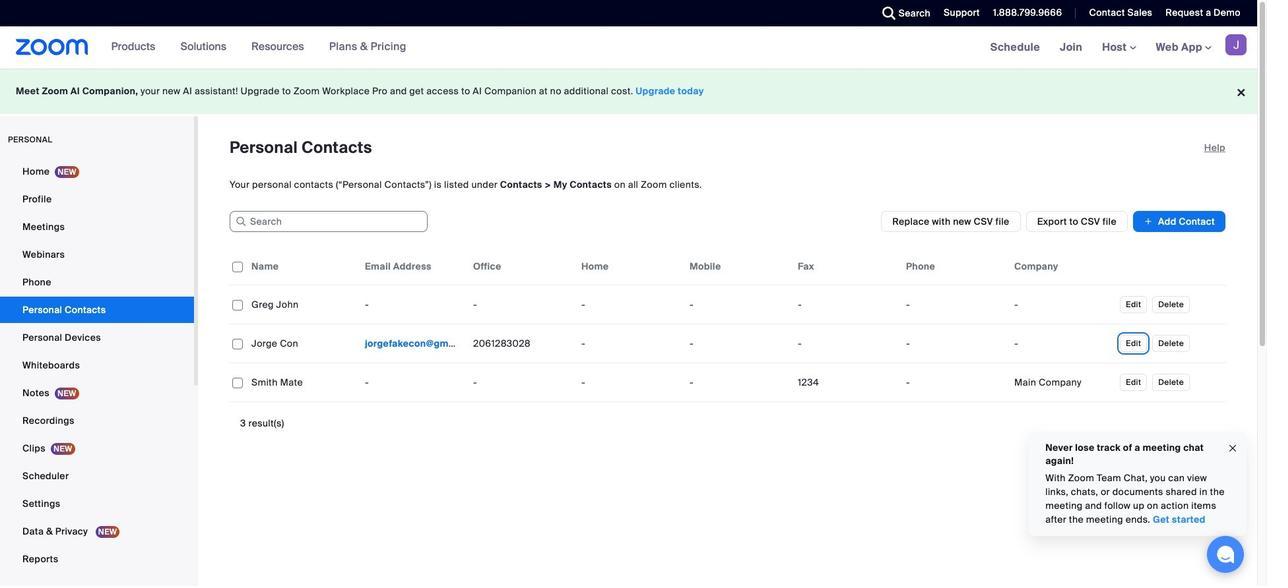 Task type: describe. For each thing, give the bounding box(es) containing it.
zoom logo image
[[16, 39, 88, 55]]

add image
[[1144, 215, 1153, 228]]

close image
[[1228, 441, 1239, 456]]

meetings navigation
[[981, 26, 1258, 69]]



Task type: vqa. For each thing, say whether or not it's contained in the screenshot.
application
yes



Task type: locate. For each thing, give the bounding box(es) containing it.
banner
[[0, 26, 1258, 69]]

open chat image
[[1217, 546, 1235, 564]]

product information navigation
[[88, 26, 417, 69]]

Search Contacts Input text field
[[230, 211, 428, 232]]

cell
[[901, 292, 1009, 318], [1009, 292, 1118, 318], [360, 331, 468, 357], [901, 331, 1009, 357], [1009, 331, 1118, 357], [901, 370, 1009, 396], [1009, 370, 1118, 396]]

application
[[230, 248, 1236, 413]]

profile picture image
[[1226, 34, 1247, 55]]

footer
[[0, 69, 1258, 114]]

personal menu menu
[[0, 158, 194, 574]]



